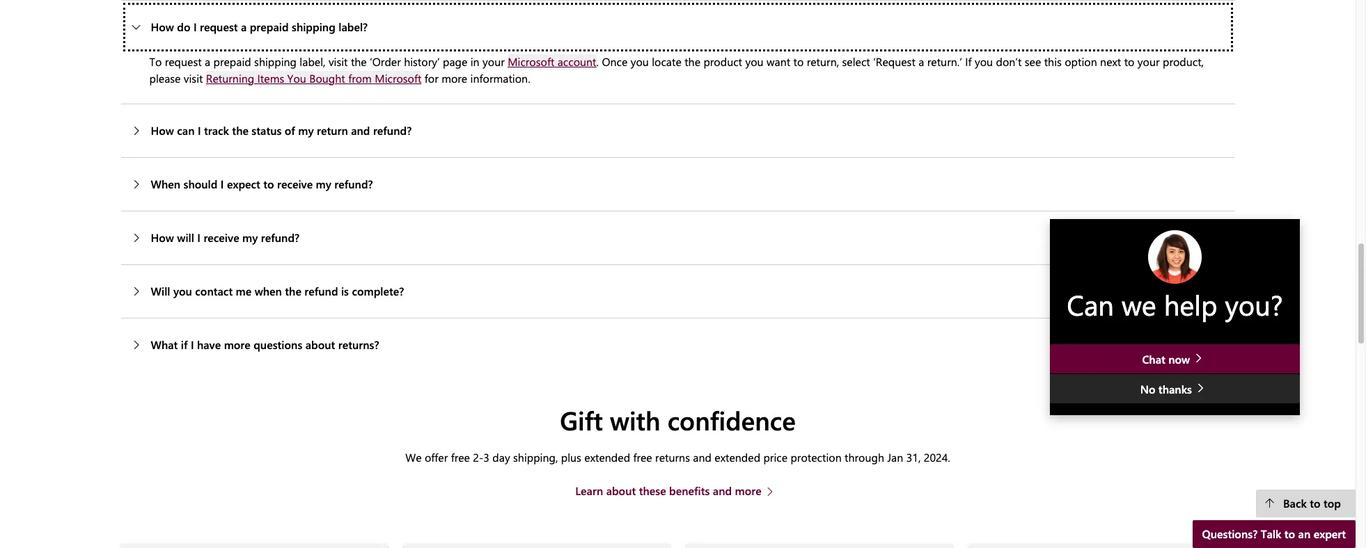 Task type: locate. For each thing, give the bounding box(es) containing it.
extended right "plus"
[[585, 451, 630, 465]]

0 vertical spatial my
[[298, 123, 314, 138]]

the right locate
[[685, 54, 701, 69]]

my inside dropdown button
[[316, 177, 332, 191]]

refund? down the return
[[335, 177, 373, 191]]

1 horizontal spatial your
[[1138, 54, 1160, 69]]

questions? talk to an expert
[[1203, 527, 1347, 542]]

2 vertical spatial and
[[713, 484, 732, 499]]

0 horizontal spatial microsoft
[[375, 71, 422, 86]]

0 horizontal spatial free
[[451, 451, 470, 465]]

receive right will
[[204, 230, 239, 245]]

when should i expect to receive my refund?
[[151, 177, 373, 191]]

track
[[204, 123, 229, 138]]

you right will
[[173, 284, 192, 299]]

1 vertical spatial my
[[316, 177, 332, 191]]

microsoft account link
[[508, 54, 597, 69]]

chat now
[[1143, 352, 1194, 367]]

microsoft down 'order
[[375, 71, 422, 86]]

2 vertical spatial more
[[735, 484, 762, 499]]

thanks
[[1159, 383, 1193, 397]]

a inside how do i request a prepaid shipping label? dropdown button
[[241, 19, 247, 34]]

how
[[151, 19, 174, 34], [151, 123, 174, 138], [151, 230, 174, 245]]

'order
[[370, 54, 401, 69]]

3 how from the top
[[151, 230, 174, 245]]

1 vertical spatial how
[[151, 123, 174, 138]]

to
[[794, 54, 804, 69], [1125, 54, 1135, 69], [263, 177, 274, 191], [1311, 497, 1321, 511], [1285, 527, 1296, 542]]

free left 2-
[[451, 451, 470, 465]]

prepaid
[[250, 19, 289, 34], [214, 54, 251, 69]]

returning items you bought from microsoft for more information.
[[206, 71, 534, 86]]

returning
[[206, 71, 254, 86]]

your
[[483, 54, 505, 69], [1138, 54, 1160, 69]]

refund? up will you contact me when the refund is complete?
[[261, 230, 300, 245]]

my down the return
[[316, 177, 332, 191]]

1 vertical spatial and
[[693, 451, 712, 465]]

how left can
[[151, 123, 174, 138]]

can
[[1067, 286, 1115, 323]]

learn about these benefits and more link
[[576, 484, 781, 500]]

you right once
[[631, 54, 649, 69]]

through
[[845, 451, 885, 465]]

should
[[184, 177, 218, 191]]

prepaid up items
[[250, 19, 289, 34]]

a
[[241, 19, 247, 34], [205, 54, 210, 69], [919, 54, 925, 69]]

plus
[[561, 451, 582, 465]]

2 horizontal spatial a
[[919, 54, 925, 69]]

your left product,
[[1138, 54, 1160, 69]]

visit
[[329, 54, 348, 69], [184, 71, 203, 86]]

shipping up items
[[254, 54, 297, 69]]

microsoft
[[508, 54, 555, 69], [375, 71, 422, 86]]

shipping,
[[513, 451, 558, 465]]

request up please
[[165, 54, 202, 69]]

in
[[471, 54, 480, 69]]

2 horizontal spatial my
[[316, 177, 332, 191]]

the
[[351, 54, 367, 69], [685, 54, 701, 69], [232, 123, 249, 138], [285, 284, 302, 299]]

0 horizontal spatial receive
[[204, 230, 239, 245]]

me
[[236, 284, 252, 299]]

this
[[1045, 54, 1062, 69]]

0 horizontal spatial and
[[351, 123, 370, 138]]

microsoft up information.
[[508, 54, 555, 69]]

your up information.
[[483, 54, 505, 69]]

extended
[[585, 451, 630, 465], [715, 451, 761, 465]]

questions? talk to an expert button
[[1193, 521, 1356, 549]]

more right have
[[224, 338, 251, 352]]

product
[[704, 54, 743, 69]]

have
[[197, 338, 221, 352]]

about left these at the bottom left of the page
[[607, 484, 636, 499]]

expect
[[227, 177, 260, 191]]

1 horizontal spatial a
[[241, 19, 247, 34]]

0 horizontal spatial my
[[242, 230, 258, 245]]

2 your from the left
[[1138, 54, 1160, 69]]

1 horizontal spatial extended
[[715, 451, 761, 465]]

see
[[1025, 54, 1042, 69]]

can we help you?
[[1067, 286, 1284, 323]]

to right the expect
[[263, 177, 274, 191]]

0 vertical spatial request
[[200, 19, 238, 34]]

chat now button
[[1051, 345, 1301, 374]]

return
[[317, 123, 348, 138]]

more
[[442, 71, 468, 86], [224, 338, 251, 352], [735, 484, 762, 499]]

0 vertical spatial refund?
[[373, 123, 412, 138]]

.
[[597, 54, 599, 69]]

i inside dropdown button
[[221, 177, 224, 191]]

i right will
[[197, 230, 201, 245]]

i inside "dropdown button"
[[191, 338, 194, 352]]

visit right please
[[184, 71, 203, 86]]

i right the do
[[194, 19, 197, 34]]

0 horizontal spatial a
[[205, 54, 210, 69]]

and right returns
[[693, 451, 712, 465]]

refund? inside when should i expect to receive my refund? dropdown button
[[335, 177, 373, 191]]

gift
[[560, 403, 603, 437]]

shipping up label,
[[292, 19, 336, 34]]

label,
[[300, 54, 326, 69]]

now
[[1169, 352, 1191, 367]]

1 horizontal spatial my
[[298, 123, 314, 138]]

visit up bought
[[329, 54, 348, 69]]

how left the do
[[151, 19, 174, 34]]

2-
[[473, 451, 484, 465]]

1 vertical spatial receive
[[204, 230, 239, 245]]

product,
[[1163, 54, 1205, 69]]

how for how do i request a prepaid shipping label?
[[151, 19, 174, 34]]

about left returns?
[[306, 338, 335, 352]]

0 vertical spatial microsoft
[[508, 54, 555, 69]]

request
[[200, 19, 238, 34], [165, 54, 202, 69]]

1 horizontal spatial about
[[607, 484, 636, 499]]

1 horizontal spatial and
[[693, 451, 712, 465]]

how can i track the status of my return and refund?
[[151, 123, 412, 138]]

1 vertical spatial more
[[224, 338, 251, 352]]

more down page
[[442, 71, 468, 86]]

my up me
[[242, 230, 258, 245]]

1 vertical spatial shipping
[[254, 54, 297, 69]]

want
[[767, 54, 791, 69]]

refund? down returning items you bought from microsoft for more information. on the top of page
[[373, 123, 412, 138]]

to right the next
[[1125, 54, 1135, 69]]

the inside . once you locate the product you want to return, select 'request a return.' if you don't see this option next to your product, please visit
[[685, 54, 701, 69]]

1 horizontal spatial visit
[[329, 54, 348, 69]]

if
[[966, 54, 972, 69]]

1 horizontal spatial free
[[634, 451, 653, 465]]

about inside "dropdown button"
[[306, 338, 335, 352]]

2 horizontal spatial more
[[735, 484, 762, 499]]

receive right the expect
[[277, 177, 313, 191]]

can
[[177, 123, 195, 138]]

learn about these benefits and more
[[576, 484, 762, 499]]

my right of
[[298, 123, 314, 138]]

back to top
[[1284, 497, 1342, 511]]

1 vertical spatial request
[[165, 54, 202, 69]]

0 horizontal spatial visit
[[184, 71, 203, 86]]

label?
[[339, 19, 368, 34]]

i right can
[[198, 123, 201, 138]]

2 how from the top
[[151, 123, 174, 138]]

you right if
[[975, 54, 993, 69]]

0 vertical spatial prepaid
[[250, 19, 289, 34]]

you
[[631, 54, 649, 69], [746, 54, 764, 69], [975, 54, 993, 69], [173, 284, 192, 299]]

to right the "want"
[[794, 54, 804, 69]]

no thanks button
[[1051, 375, 1301, 404]]

and right the return
[[351, 123, 370, 138]]

0 horizontal spatial extended
[[585, 451, 630, 465]]

what if i have more questions about returns? button
[[121, 319, 1236, 372]]

prepaid inside dropdown button
[[250, 19, 289, 34]]

free left returns
[[634, 451, 653, 465]]

and right benefits
[[713, 484, 732, 499]]

items
[[257, 71, 284, 86]]

2 vertical spatial refund?
[[261, 230, 300, 245]]

i left the expect
[[221, 177, 224, 191]]

1 vertical spatial refund?
[[335, 177, 373, 191]]

1 vertical spatial visit
[[184, 71, 203, 86]]

to left an
[[1285, 527, 1296, 542]]

you inside dropdown button
[[173, 284, 192, 299]]

2 free from the left
[[634, 451, 653, 465]]

prepaid up returning
[[214, 54, 251, 69]]

'request
[[874, 54, 916, 69]]

and inside dropdown button
[[351, 123, 370, 138]]

0 vertical spatial how
[[151, 19, 174, 34]]

how left will
[[151, 230, 174, 245]]

returning items you bought from microsoft link
[[206, 71, 422, 86]]

0 vertical spatial receive
[[277, 177, 313, 191]]

1 horizontal spatial receive
[[277, 177, 313, 191]]

please
[[149, 71, 181, 86]]

0 vertical spatial and
[[351, 123, 370, 138]]

expert
[[1314, 527, 1347, 542]]

0 vertical spatial more
[[442, 71, 468, 86]]

request right the do
[[200, 19, 238, 34]]

and
[[351, 123, 370, 138], [693, 451, 712, 465], [713, 484, 732, 499]]

i right if
[[191, 338, 194, 352]]

0 vertical spatial about
[[306, 338, 335, 352]]

0 horizontal spatial your
[[483, 54, 505, 69]]

2 vertical spatial how
[[151, 230, 174, 245]]

2 extended from the left
[[715, 451, 761, 465]]

1 how from the top
[[151, 19, 174, 34]]

0 vertical spatial shipping
[[292, 19, 336, 34]]

questions?
[[1203, 527, 1258, 542]]

0 vertical spatial visit
[[329, 54, 348, 69]]

you?
[[1226, 286, 1284, 323]]

i for receive
[[197, 230, 201, 245]]

1 extended from the left
[[585, 451, 630, 465]]

extended left "price"
[[715, 451, 761, 465]]

0 horizontal spatial more
[[224, 338, 251, 352]]

0 horizontal spatial about
[[306, 338, 335, 352]]

more right benefits
[[735, 484, 762, 499]]

2024.
[[924, 451, 951, 465]]

2 vertical spatial my
[[242, 230, 258, 245]]

1 vertical spatial about
[[607, 484, 636, 499]]

how do i request a prepaid shipping label? button
[[121, 1, 1236, 53]]

protection
[[791, 451, 842, 465]]

select
[[843, 54, 871, 69]]



Task type: vqa. For each thing, say whether or not it's contained in the screenshot.
Forrester for Forrester Consulting, The Total Economic Impact™ Of Microsoft 365 E3, commissioned by Microsoft, October 2022
no



Task type: describe. For each thing, give the bounding box(es) containing it.
how for how can i track the status of my return and refund?
[[151, 123, 174, 138]]

is
[[341, 284, 349, 299]]

how will i receive my refund? button
[[121, 212, 1236, 265]]

history'
[[404, 54, 440, 69]]

3
[[484, 451, 490, 465]]

your inside . once you locate the product you want to return, select 'request a return.' if you don't see this option next to your product, please visit
[[1138, 54, 1160, 69]]

back to top link
[[1256, 490, 1356, 518]]

to
[[149, 54, 162, 69]]

complete?
[[352, 284, 404, 299]]

to request a prepaid shipping label, visit the 'order history' page in your microsoft account
[[149, 54, 597, 69]]

1 horizontal spatial microsoft
[[508, 54, 555, 69]]

to inside dropdown button
[[263, 177, 274, 191]]

will you contact me when the refund is complete? button
[[121, 265, 1236, 318]]

price
[[764, 451, 788, 465]]

return.'
[[928, 54, 963, 69]]

benefits
[[670, 484, 710, 499]]

help
[[1165, 286, 1218, 323]]

when
[[151, 177, 181, 191]]

will
[[151, 284, 170, 299]]

day
[[493, 451, 510, 465]]

you left the "want"
[[746, 54, 764, 69]]

next
[[1101, 54, 1122, 69]]

refund
[[305, 284, 338, 299]]

once
[[602, 54, 628, 69]]

chat
[[1143, 352, 1166, 367]]

receive inside dropdown button
[[204, 230, 239, 245]]

no
[[1141, 383, 1156, 397]]

bought
[[309, 71, 345, 86]]

i for request
[[194, 19, 197, 34]]

when
[[255, 284, 282, 299]]

returns
[[656, 451, 690, 465]]

top
[[1324, 497, 1342, 511]]

an
[[1299, 527, 1311, 542]]

what
[[151, 338, 178, 352]]

of
[[285, 123, 295, 138]]

2 horizontal spatial and
[[713, 484, 732, 499]]

option
[[1065, 54, 1098, 69]]

refund? inside how will i receive my refund? dropdown button
[[261, 230, 300, 245]]

no thanks
[[1141, 383, 1196, 397]]

the up from at the top left of page
[[351, 54, 367, 69]]

we offer free 2-3 day shipping, plus extended free returns and extended price protection through jan 31, 2024.
[[406, 451, 951, 465]]

1 horizontal spatial more
[[442, 71, 468, 86]]

1 vertical spatial prepaid
[[214, 54, 251, 69]]

offer
[[425, 451, 448, 465]]

when should i expect to receive my refund? button
[[121, 158, 1236, 211]]

i for track
[[198, 123, 201, 138]]

with
[[610, 403, 661, 437]]

how will i receive my refund?
[[151, 230, 300, 245]]

i for have
[[191, 338, 194, 352]]

gift with confidence
[[560, 403, 796, 437]]

talk
[[1261, 527, 1282, 542]]

shipping inside dropdown button
[[292, 19, 336, 34]]

. once you locate the product you want to return, select 'request a return.' if you don't see this option next to your product, please visit
[[149, 54, 1205, 86]]

questions
[[254, 338, 303, 352]]

i for expect
[[221, 177, 224, 191]]

do
[[177, 19, 191, 34]]

31,
[[907, 451, 921, 465]]

will
[[177, 230, 194, 245]]

status
[[252, 123, 282, 138]]

1 vertical spatial microsoft
[[375, 71, 422, 86]]

more inside "dropdown button"
[[224, 338, 251, 352]]

page
[[443, 54, 468, 69]]

back
[[1284, 497, 1308, 511]]

the right when
[[285, 284, 302, 299]]

returns?
[[338, 338, 379, 352]]

a inside . once you locate the product you want to return, select 'request a return.' if you don't see this option next to your product, please visit
[[919, 54, 925, 69]]

how for how will i receive my refund?
[[151, 230, 174, 245]]

receive inside dropdown button
[[277, 177, 313, 191]]

these
[[639, 484, 666, 499]]

you
[[287, 71, 306, 86]]

1 free from the left
[[451, 451, 470, 465]]

for
[[425, 71, 439, 86]]

confidence
[[668, 403, 796, 437]]

return,
[[807, 54, 840, 69]]

request inside dropdown button
[[200, 19, 238, 34]]

information.
[[471, 71, 531, 86]]

the right track
[[232, 123, 249, 138]]

contact
[[195, 284, 233, 299]]

learn
[[576, 484, 603, 499]]

how can i track the status of my return and refund? button
[[121, 104, 1236, 157]]

don't
[[997, 54, 1022, 69]]

refund? inside the how can i track the status of my return and refund? dropdown button
[[373, 123, 412, 138]]

we
[[1122, 286, 1157, 323]]

to inside dropdown button
[[1285, 527, 1296, 542]]

to left top
[[1311, 497, 1321, 511]]

visit inside . once you locate the product you want to return, select 'request a return.' if you don't see this option next to your product, please visit
[[184, 71, 203, 86]]

jan
[[888, 451, 904, 465]]

how do i request a prepaid shipping label?
[[151, 19, 368, 34]]

we
[[406, 451, 422, 465]]

1 your from the left
[[483, 54, 505, 69]]

from
[[348, 71, 372, 86]]

will you contact me when the refund is complete?
[[151, 284, 404, 299]]

if
[[181, 338, 188, 352]]



